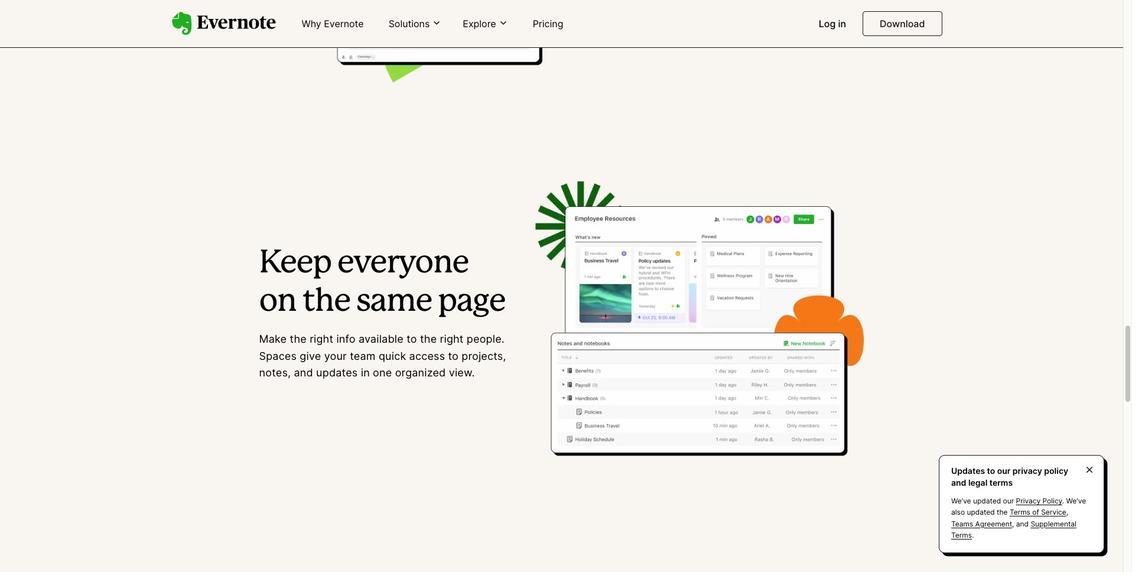 Task type: vqa. For each thing, say whether or not it's contained in the screenshot.
Log in at the top of page
yes



Task type: locate. For each thing, give the bounding box(es) containing it.
the inside the 'keep everyone on the same page'
[[303, 287, 350, 317]]

slack-integration screen image
[[259, 0, 592, 84]]

,
[[1067, 508, 1069, 517], [1013, 519, 1015, 528]]

1 horizontal spatial ,
[[1067, 508, 1069, 517]]

our for privacy
[[1004, 497, 1015, 506]]

0 vertical spatial terms
[[1010, 508, 1031, 517]]

our
[[998, 466, 1011, 476], [1004, 497, 1015, 506]]

0 horizontal spatial ,
[[1013, 519, 1015, 528]]

notes,
[[259, 367, 291, 379]]

solutions button
[[385, 17, 445, 30]]

terms down privacy
[[1010, 508, 1031, 517]]

to up access
[[407, 333, 417, 345]]

to
[[407, 333, 417, 345], [448, 350, 459, 362], [988, 466, 996, 476]]

0 vertical spatial in
[[839, 18, 847, 30]]

and inside terms of service , teams agreement , and
[[1017, 519, 1029, 528]]

teams agreement link
[[952, 519, 1013, 528]]

log in link
[[812, 13, 854, 35]]

we've up 'also'
[[952, 497, 972, 506]]

2 horizontal spatial to
[[988, 466, 996, 476]]

in left one
[[361, 367, 370, 379]]

1 vertical spatial updated
[[967, 508, 995, 517]]

0 horizontal spatial and
[[294, 367, 313, 379]]

0 vertical spatial and
[[294, 367, 313, 379]]

and
[[294, 367, 313, 379], [952, 477, 967, 487], [1017, 519, 1029, 528]]

why
[[302, 18, 321, 30]]

we've right policy
[[1067, 497, 1087, 506]]

info
[[337, 333, 356, 345]]

updated up teams agreement link at the right of the page
[[967, 508, 995, 517]]

0 vertical spatial to
[[407, 333, 417, 345]]

to inside updates to our privacy policy and legal terms
[[988, 466, 996, 476]]

the down we've updated our privacy policy
[[997, 508, 1008, 517]]

the
[[303, 287, 350, 317], [290, 333, 307, 345], [420, 333, 437, 345], [997, 508, 1008, 517]]

. inside . we've also updated the
[[1063, 497, 1065, 506]]

policy
[[1045, 466, 1069, 476]]

evernote
[[324, 18, 364, 30]]

our up terms of service , teams agreement , and
[[1004, 497, 1015, 506]]

to up view.
[[448, 350, 459, 362]]

updated
[[974, 497, 1002, 506], [967, 508, 995, 517]]

and down updates
[[952, 477, 967, 487]]

. down teams agreement link at the right of the page
[[972, 531, 974, 540]]

our up terms
[[998, 466, 1011, 476]]

terms
[[990, 477, 1013, 487]]

our inside updates to our privacy policy and legal terms
[[998, 466, 1011, 476]]

.
[[1063, 497, 1065, 506], [972, 531, 974, 540]]

0 horizontal spatial right
[[310, 333, 334, 345]]

privacy
[[1017, 497, 1041, 506]]

2 vertical spatial to
[[988, 466, 996, 476]]

to up terms
[[988, 466, 996, 476]]

1 horizontal spatial right
[[440, 333, 464, 345]]

1 vertical spatial .
[[972, 531, 974, 540]]

0 vertical spatial .
[[1063, 497, 1065, 506]]

policy
[[1043, 497, 1063, 506]]

in
[[839, 18, 847, 30], [361, 367, 370, 379]]

right
[[310, 333, 334, 345], [440, 333, 464, 345]]

on
[[259, 287, 296, 317]]

and inside make the right info available to the right people. spaces give your team quick access to projects, notes, and updates in one organized view.
[[294, 367, 313, 379]]

. up service
[[1063, 497, 1065, 506]]

updated down legal
[[974, 497, 1002, 506]]

1 horizontal spatial .
[[1063, 497, 1065, 506]]

1 horizontal spatial to
[[448, 350, 459, 362]]

supplemental terms
[[952, 519, 1077, 540]]

2 vertical spatial and
[[1017, 519, 1029, 528]]

why evernote link
[[295, 13, 371, 35]]

updated inside . we've also updated the
[[967, 508, 995, 517]]

terms down the teams
[[952, 531, 972, 540]]

terms of service link
[[1010, 508, 1067, 517]]

1 horizontal spatial terms
[[1010, 508, 1031, 517]]

0 horizontal spatial in
[[361, 367, 370, 379]]

in right log
[[839, 18, 847, 30]]

quick
[[379, 350, 406, 362]]

we've
[[952, 497, 972, 506], [1067, 497, 1087, 506]]

2 horizontal spatial and
[[1017, 519, 1029, 528]]

the up give
[[290, 333, 307, 345]]

, up supplemental
[[1067, 508, 1069, 517]]

. we've also updated the
[[952, 497, 1087, 517]]

, down . we've also updated the at the right
[[1013, 519, 1015, 528]]

1 horizontal spatial and
[[952, 477, 967, 487]]

in inside make the right info available to the right people. spaces give your team quick access to projects, notes, and updates in one organized view.
[[361, 367, 370, 379]]

access
[[409, 350, 445, 362]]

right up access
[[440, 333, 464, 345]]

and down . we've also updated the at the right
[[1017, 519, 1029, 528]]

view.
[[449, 367, 475, 379]]

2 we've from the left
[[1067, 497, 1087, 506]]

0 vertical spatial ,
[[1067, 508, 1069, 517]]

download link
[[863, 11, 943, 36]]

0 vertical spatial our
[[998, 466, 1011, 476]]

the inside . we've also updated the
[[997, 508, 1008, 517]]

service
[[1042, 508, 1067, 517]]

1 vertical spatial in
[[361, 367, 370, 379]]

0 horizontal spatial .
[[972, 531, 974, 540]]

everyone
[[337, 249, 469, 279]]

terms
[[1010, 508, 1031, 517], [952, 531, 972, 540]]

same
[[356, 287, 432, 317]]

0 horizontal spatial terms
[[952, 531, 972, 540]]

your
[[324, 350, 347, 362]]

terms inside terms of service , teams agreement , and
[[1010, 508, 1031, 517]]

0 horizontal spatial we've
[[952, 497, 972, 506]]

organized
[[395, 367, 446, 379]]

we've inside . we've also updated the
[[1067, 497, 1087, 506]]

terms inside supplemental terms
[[952, 531, 972, 540]]

1 vertical spatial our
[[1004, 497, 1015, 506]]

one
[[373, 367, 392, 379]]

right up give
[[310, 333, 334, 345]]

the up "info"
[[303, 287, 350, 317]]

1 vertical spatial terms
[[952, 531, 972, 540]]

1 horizontal spatial we've
[[1067, 497, 1087, 506]]

privacy policy link
[[1017, 497, 1063, 506]]

and down give
[[294, 367, 313, 379]]

1 vertical spatial and
[[952, 477, 967, 487]]



Task type: describe. For each thing, give the bounding box(es) containing it.
. for .
[[972, 531, 974, 540]]

supplemental
[[1031, 519, 1077, 528]]

the up access
[[420, 333, 437, 345]]

and inside updates to our privacy policy and legal terms
[[952, 477, 967, 487]]

updates
[[952, 466, 986, 476]]

evernote logo image
[[172, 12, 276, 35]]

explore button
[[460, 17, 512, 30]]

available
[[359, 333, 404, 345]]

notebooks screen image
[[532, 178, 865, 472]]

1 right from the left
[[310, 333, 334, 345]]

2 right from the left
[[440, 333, 464, 345]]

updates
[[316, 367, 358, 379]]

agreement
[[976, 519, 1013, 528]]

why evernote
[[302, 18, 364, 30]]

1 horizontal spatial in
[[839, 18, 847, 30]]

we've updated our privacy policy
[[952, 497, 1063, 506]]

make the right info available to the right people. spaces give your team quick access to projects, notes, and updates in one organized view.
[[259, 333, 506, 379]]

also
[[952, 508, 965, 517]]

updates to our privacy policy and legal terms
[[952, 466, 1069, 487]]

give
[[300, 350, 321, 362]]

keep everyone on the same page
[[259, 249, 505, 317]]

terms of service , teams agreement , and
[[952, 508, 1069, 528]]

0 horizontal spatial to
[[407, 333, 417, 345]]

download
[[880, 18, 925, 30]]

1 we've from the left
[[952, 497, 972, 506]]

privacy
[[1013, 466, 1043, 476]]

make
[[259, 333, 287, 345]]

page
[[438, 287, 505, 317]]

1 vertical spatial ,
[[1013, 519, 1015, 528]]

teams
[[952, 519, 974, 528]]

of
[[1033, 508, 1040, 517]]

people.
[[467, 333, 505, 345]]

our for privacy
[[998, 466, 1011, 476]]

keep
[[259, 249, 331, 279]]

0 vertical spatial updated
[[974, 497, 1002, 506]]

1 vertical spatial to
[[448, 350, 459, 362]]

pricing
[[533, 18, 564, 30]]

legal
[[969, 477, 988, 487]]

log
[[819, 18, 836, 30]]

explore
[[463, 18, 496, 29]]

. for . we've also updated the
[[1063, 497, 1065, 506]]

solutions
[[389, 18, 430, 29]]

team
[[350, 350, 376, 362]]

pricing link
[[526, 13, 571, 35]]

spaces
[[259, 350, 297, 362]]

supplemental terms link
[[952, 519, 1077, 540]]

projects,
[[462, 350, 506, 362]]

log in
[[819, 18, 847, 30]]



